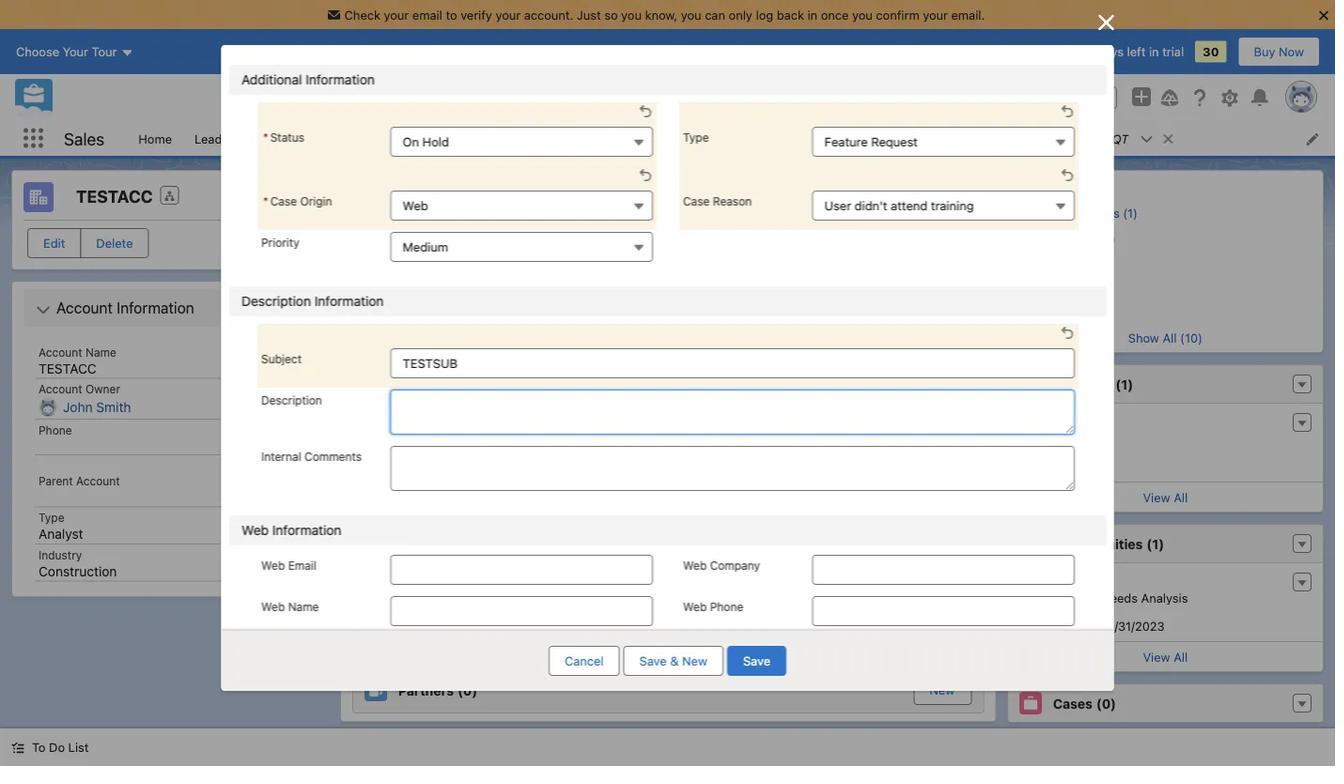 Task type: locate. For each thing, give the bounding box(es) containing it.
3 you from the left
[[852, 8, 873, 22]]

new button for orders (1)
[[914, 529, 969, 557]]

information inside account information dropdown button
[[117, 299, 194, 317]]

1 vertical spatial type
[[39, 512, 64, 525]]

0 vertical spatial in
[[807, 8, 817, 22]]

cases image
[[1019, 307, 1032, 320], [1019, 692, 1042, 715]]

1 vertical spatial contacts
[[1053, 377, 1112, 392]]

0 horizontal spatial contacts
[[375, 132, 427, 146]]

partners (0)
[[398, 683, 477, 698]]

type
[[683, 131, 708, 144], [39, 512, 64, 525]]

2 order from the left
[[651, 575, 686, 589]]

status inside * status on hold
[[270, 131, 304, 144]]

(10)
[[1180, 331, 1203, 345]]

Priority button
[[390, 232, 652, 262]]

1 horizontal spatial order
[[651, 575, 686, 589]]

number inside "cell"
[[853, 575, 902, 589]]

0 horizontal spatial save
[[639, 654, 667, 668]]

new right the attend
[[930, 204, 955, 218]]

show all (10)
[[1128, 331, 1203, 345]]

information up * status on hold
[[305, 72, 374, 87]]

1 horizontal spatial status
[[506, 575, 545, 589]]

web for web name
[[261, 600, 284, 614]]

(1) for 00000101
[[466, 368, 483, 384]]

opportunities
[[474, 132, 552, 146], [398, 200, 487, 215], [1053, 536, 1143, 552]]

view for contracts (1)
[[645, 486, 672, 500]]

minutes
[[466, 226, 508, 240]]

training
[[930, 199, 973, 213]]

home
[[138, 132, 172, 146]]

0 vertical spatial status
[[270, 131, 304, 144]]

view all down 10/31/2023
[[1143, 650, 1188, 664]]

0 horizontal spatial number
[[398, 575, 447, 589]]

web for web information
[[241, 523, 268, 538]]

1 horizontal spatial text default image
[[1162, 133, 1175, 146]]

opportunities up needs
[[1053, 536, 1143, 552]]

1 vertical spatial name
[[85, 346, 116, 359]]

order number cell
[[353, 567, 498, 598]]

opportunity
[[439, 260, 513, 274]]

1 vertical spatial 10/29/2023
[[651, 605, 717, 619]]

save & new
[[639, 654, 707, 668]]

new button down 'type, feature request' button
[[914, 196, 971, 226]]

order inside order number cell
[[360, 575, 395, 589]]

number down orders at the left
[[398, 575, 447, 589]]

calendar list item
[[587, 121, 685, 156]]

case reason user didn't attend training
[[683, 194, 973, 213]]

(0) right the partners
[[457, 683, 477, 698]]

1 vertical spatial contracts image
[[364, 365, 386, 387]]

quotes link
[[970, 121, 1034, 156]]

0 horizontal spatial type
[[39, 512, 64, 525]]

save down date
[[743, 654, 770, 668]]

leads list item
[[183, 121, 264, 156]]

trial
[[1162, 45, 1184, 59]]

contacts link
[[364, 121, 438, 156]]

0 horizontal spatial name
[[85, 346, 116, 359]]

reports link
[[879, 121, 946, 156]]

1 opportunities image from the top
[[1019, 206, 1032, 219]]

opp1
[[1021, 575, 1051, 589]]

cases
[[1053, 696, 1093, 711]]

1 horizontal spatial test
[[1079, 132, 1109, 146]]

(0)
[[457, 683, 477, 698], [1096, 696, 1116, 711]]

contracts image for contracts (1)
[[1019, 231, 1032, 244]]

accounts link
[[264, 121, 340, 156]]

view all for opportunities (1)
[[1143, 650, 1188, 664]]

1 horizontal spatial 10/29/2023
[[651, 605, 717, 619]]

dashboards
[[775, 132, 843, 146]]

* left qt at the right
[[1070, 132, 1075, 146]]

1 vertical spatial opportunities
[[398, 200, 487, 215]]

leave feedback
[[989, 45, 1081, 59]]

1 case from the left
[[270, 194, 296, 208]]

(1) up minutes
[[491, 200, 509, 215]]

opportunities (1) for opp1 element
[[1053, 536, 1164, 552]]

1 vertical spatial in
[[1149, 45, 1159, 59]]

phone down john at the left bottom of page
[[39, 424, 72, 437]]

leave feedback link
[[989, 45, 1081, 59]]

cell down stage "button"
[[551, 284, 711, 310]]

(1) right contracts
[[466, 368, 483, 384]]

0 horizontal spatial you
[[621, 8, 642, 22]]

1 new button from the top
[[914, 196, 971, 226]]

0 horizontal spatial test
[[1021, 415, 1051, 429]]

list
[[68, 741, 89, 755]]

name for opportunity
[[516, 260, 551, 274]]

(1) up analysis
[[1147, 536, 1164, 552]]

1 horizontal spatial phone
[[709, 600, 743, 614]]

new for orders (1)
[[929, 536, 954, 550]]

opportunities (1) up needs
[[1053, 536, 1164, 552]]

save left &
[[639, 654, 667, 668]]

10/29/2023 down order start date
[[651, 605, 717, 619]]

all down opp1 element
[[1174, 650, 1188, 664]]

2 horizontal spatial your
[[923, 8, 948, 22]]

you left can
[[681, 8, 701, 22]]

you right so
[[621, 8, 642, 22]]

in right left
[[1149, 45, 1159, 59]]

1 your from the left
[[384, 8, 409, 22]]

opportunities for opportunities status
[[398, 200, 487, 215]]

start
[[689, 575, 720, 589]]

new for contracts (1)
[[929, 369, 954, 383]]

1 vertical spatial description
[[261, 394, 322, 407]]

Type button
[[812, 127, 1074, 157]]

1 vertical spatial test
[[1021, 415, 1051, 429]]

10/31/2023
[[1101, 619, 1165, 633]]

description up the subject
[[241, 294, 311, 309]]

* for * test qt
[[1070, 132, 1075, 146]]

type inside type feature request
[[683, 131, 708, 144]]

type up analyst
[[39, 512, 64, 525]]

view
[[645, 154, 672, 168], [645, 318, 672, 333], [645, 486, 672, 500], [1143, 490, 1170, 505], [645, 633, 672, 647], [1143, 650, 1170, 664]]

contracts image
[[1019, 231, 1032, 244], [364, 365, 386, 387]]

0 horizontal spatial contracts image
[[364, 365, 386, 387]]

1 vertical spatial testacc
[[39, 361, 97, 376]]

leave
[[989, 45, 1022, 59]]

1 horizontal spatial opportunities (1)
[[1053, 536, 1164, 552]]

information for additional information
[[305, 72, 374, 87]]

1 vertical spatial opportunities image
[[1019, 533, 1042, 555]]

new down web phone text box
[[929, 683, 954, 698]]

* up priority
[[263, 194, 268, 208]]

contacts image
[[1019, 180, 1032, 194]]

2 horizontal spatial you
[[852, 8, 873, 22]]

0 vertical spatial opportunities image
[[1019, 206, 1032, 219]]

number for contract number
[[853, 575, 902, 589]]

john smith link
[[63, 400, 131, 416]]

order inside 'order start date' "cell"
[[651, 575, 686, 589]]

1 horizontal spatial contracts image
[[1019, 231, 1032, 244]]

dashboards list item
[[764, 121, 879, 156]]

all right calendar link
[[676, 154, 690, 168]]

list
[[127, 121, 1335, 156]]

0 vertical spatial contacts
[[375, 132, 427, 146]]

0 vertical spatial text default image
[[1162, 133, 1175, 146]]

your left email.
[[923, 8, 948, 22]]

status up web name text field
[[506, 575, 545, 589]]

Case Origin, Web button
[[390, 191, 652, 221]]

date
[[723, 575, 751, 589]]

name down edit industry image
[[288, 600, 318, 614]]

to do list button
[[0, 729, 100, 767]]

opportunities image
[[1019, 206, 1032, 219], [1019, 533, 1042, 555]]

cell up subject text box
[[711, 284, 824, 310]]

save button
[[727, 646, 786, 676]]

testacc up 'delete' button
[[76, 186, 153, 207]]

2 cases image from the top
[[1019, 692, 1042, 715]]

1 horizontal spatial name
[[288, 600, 318, 614]]

save
[[639, 654, 667, 668], [743, 654, 770, 668]]

new button up action image
[[914, 529, 969, 557]]

0 vertical spatial description
[[241, 294, 311, 309]]

description down edit account name image
[[261, 394, 322, 407]]

10/29/2023 inside 00000101 element
[[414, 427, 480, 441]]

opportunities grid
[[353, 252, 984, 311]]

web up order start date
[[683, 559, 706, 572]]

3 new button from the top
[[914, 529, 969, 557]]

case left origin
[[270, 194, 296, 208]]

testacc
[[76, 186, 153, 207], [39, 361, 97, 376]]

account up account owner
[[39, 346, 82, 359]]

contracts image up 00000101
[[364, 365, 386, 387]]

0 horizontal spatial 10/29/2023
[[414, 427, 480, 441]]

opportunities for opp1 element
[[1053, 536, 1143, 552]]

* status on hold
[[263, 131, 449, 149]]

your right the verify
[[496, 8, 521, 22]]

text default image
[[36, 303, 51, 318]]

subject
[[261, 352, 301, 365]]

opportunities (1) up 1 item • updated 6 minutes ago
[[398, 200, 509, 215]]

in right 'back'
[[807, 8, 817, 22]]

test up title:
[[1021, 415, 1051, 429]]

opportunities down search...
[[474, 132, 552, 146]]

account inside account information dropdown button
[[56, 299, 113, 317]]

new button down web phone text box
[[914, 676, 969, 705]]

leads
[[195, 132, 228, 146]]

row number cell
[[353, 252, 401, 284]]

type for type
[[39, 512, 64, 525]]

1 horizontal spatial in
[[1149, 45, 1159, 59]]

view all up web company at the bottom
[[645, 486, 690, 500]]

0 vertical spatial type
[[683, 131, 708, 144]]

2 vertical spatial opportunities
[[1053, 536, 1143, 552]]

contracts image for contracts
[[364, 365, 386, 387]]

web down web email
[[261, 600, 284, 614]]

view all down test contact 'element'
[[1143, 490, 1188, 505]]

account
[[56, 299, 113, 317], [39, 346, 82, 359], [39, 383, 82, 396], [76, 474, 120, 488]]

number inside cell
[[398, 575, 447, 589]]

view for opportunities (1)
[[1143, 650, 1170, 664]]

0 vertical spatial 10/29/2023
[[414, 427, 480, 441]]

contract number
[[797, 575, 902, 589]]

test left qt at the right
[[1079, 132, 1109, 146]]

edit industry image
[[287, 565, 300, 578]]

view all up save & new
[[645, 633, 690, 647]]

name down ago
[[516, 260, 551, 274]]

information up email
[[272, 523, 341, 538]]

2 case from the left
[[683, 194, 709, 208]]

save inside 'button'
[[743, 654, 770, 668]]

test
[[1079, 132, 1109, 146], [1021, 415, 1051, 429]]

log
[[756, 8, 773, 22]]

case inside case reason user didn't attend training
[[683, 194, 709, 208]]

0 vertical spatial cases image
[[1019, 307, 1032, 320]]

information down row number cell on the left top of page
[[314, 294, 383, 309]]

name inside opportunities grid
[[516, 260, 551, 274]]

web for web phone
[[683, 600, 706, 614]]

1 vertical spatial opportunities (1)
[[1053, 536, 1164, 552]]

your
[[384, 8, 409, 22], [496, 8, 521, 22], [923, 8, 948, 22]]

* for * case origin web
[[263, 194, 268, 208]]

description for description information
[[241, 294, 311, 309]]

2 new button from the top
[[914, 362, 969, 390]]

owner
[[85, 383, 120, 396]]

view all
[[645, 154, 690, 168], [645, 318, 690, 333], [645, 486, 690, 500], [1143, 490, 1188, 505], [645, 633, 690, 647], [1143, 650, 1188, 664]]

new left contacts image
[[929, 369, 954, 383]]

1 horizontal spatial contacts
[[1053, 377, 1112, 392]]

text default image right qt at the right
[[1162, 133, 1175, 146]]

you right once
[[852, 8, 873, 22]]

0 vertical spatial opportunities
[[474, 132, 552, 146]]

list containing home
[[127, 121, 1335, 156]]

text default image inside to do list button
[[11, 742, 24, 755]]

0 horizontal spatial opportunities (1)
[[398, 200, 509, 215]]

(0) right cases
[[1096, 696, 1116, 711]]

status:
[[364, 455, 404, 469]]

* inside * case origin web
[[263, 194, 268, 208]]

Web Name text field
[[390, 597, 652, 627]]

0 horizontal spatial order
[[360, 575, 395, 589]]

00000101 element
[[353, 407, 563, 471]]

0 horizontal spatial status
[[270, 131, 304, 144]]

contracts (1) link
[[1042, 231, 1116, 246]]

1 order from the left
[[360, 575, 395, 589]]

cases (0)
[[1042, 307, 1097, 321]]

cases image left cases
[[1019, 692, 1042, 715]]

1 horizontal spatial save
[[743, 654, 770, 668]]

0 horizontal spatial in
[[807, 8, 817, 22]]

contact
[[1055, 415, 1112, 429]]

needs analysis
[[1101, 591, 1188, 605]]

0 horizontal spatial case
[[270, 194, 296, 208]]

medium
[[402, 240, 448, 254]]

Web Company text field
[[812, 555, 1074, 585]]

forecasts
[[697, 132, 752, 146]]

web inside * case origin web
[[402, 199, 428, 213]]

save inside button
[[639, 654, 667, 668]]

testacc down account name
[[39, 361, 97, 376]]

text default image
[[1162, 133, 1175, 146], [11, 742, 24, 755]]

attend
[[890, 199, 927, 213]]

0 horizontal spatial phone
[[39, 424, 72, 437]]

order left start
[[651, 575, 686, 589]]

cases image down "partners" icon at the right top of page
[[1019, 307, 1032, 320]]

2 you from the left
[[681, 8, 701, 22]]

0 horizontal spatial text default image
[[11, 742, 24, 755]]

2 horizontal spatial name
[[516, 260, 551, 274]]

2 save from the left
[[743, 654, 770, 668]]

new up the web company text field
[[929, 536, 954, 550]]

account information
[[56, 299, 194, 317]]

verify
[[461, 8, 492, 22]]

0 horizontal spatial your
[[384, 8, 409, 22]]

(1) down "show"
[[1116, 377, 1133, 392]]

* inside "list item"
[[1070, 132, 1075, 146]]

order up 00000100
[[360, 575, 395, 589]]

1 vertical spatial phone
[[709, 600, 743, 614]]

web for web email
[[261, 559, 284, 572]]

stage cell
[[551, 252, 711, 284]]

account right text default icon
[[56, 299, 113, 317]]

text default image left to
[[11, 742, 24, 755]]

test inside "list item"
[[1079, 132, 1109, 146]]

0 horizontal spatial (0)
[[457, 683, 477, 698]]

number right contract
[[853, 575, 902, 589]]

opportunities up 1 item • updated 6 minutes ago
[[398, 200, 487, 215]]

opportunities status
[[364, 226, 407, 240]]

1/28/2024 status:
[[364, 441, 472, 469]]

1 horizontal spatial type
[[683, 131, 708, 144]]

(1) for opp1
[[1147, 536, 1164, 552]]

case inside * case origin web
[[270, 194, 296, 208]]

1 horizontal spatial you
[[681, 8, 701, 22]]

new button left contacts image
[[914, 362, 969, 390]]

1 cases image from the top
[[1019, 307, 1032, 320]]

description information
[[241, 294, 383, 309]]

your left email
[[384, 8, 409, 22]]

2 number from the left
[[853, 575, 902, 589]]

web down order start date
[[683, 600, 706, 614]]

name for account
[[85, 346, 116, 359]]

10/29/2023
[[414, 427, 480, 441], [651, 605, 717, 619]]

(0) for cases (0)
[[1096, 696, 1116, 711]]

do
[[49, 741, 65, 755]]

save & new button
[[623, 646, 723, 676]]

status inside cell
[[506, 575, 545, 589]]

10/29/2023 down 00000101 link
[[414, 427, 480, 441]]

days
[[1096, 45, 1124, 59]]

0 vertical spatial contracts image
[[1019, 231, 1032, 244]]

1 number from the left
[[398, 575, 447, 589]]

account up john at the left bottom of page
[[39, 383, 82, 396]]

contacts inside list item
[[375, 132, 427, 146]]

4 new button from the top
[[914, 676, 969, 705]]

type feature request
[[683, 131, 917, 149]]

web company
[[683, 559, 760, 572]]

comments
[[304, 450, 361, 463]]

* left accounts
[[263, 131, 268, 144]]

orders image
[[364, 532, 386, 554]]

0 vertical spatial test
[[1079, 132, 1109, 146]]

to
[[446, 8, 457, 22]]

contracts
[[398, 368, 462, 384]]

1 horizontal spatial your
[[496, 8, 521, 22]]

0 vertical spatial name
[[516, 260, 551, 274]]

all down opportunities grid at the top of the page
[[676, 318, 690, 333]]

john
[[63, 400, 93, 415]]

1 vertical spatial status
[[506, 575, 545, 589]]

* inside * status on hold
[[263, 131, 268, 144]]

30
[[1203, 45, 1219, 59]]

contracts image up "partners" icon at the right top of page
[[1019, 231, 1032, 244]]

name up owner
[[85, 346, 116, 359]]

type down search... "button"
[[683, 131, 708, 144]]

1 horizontal spatial case
[[683, 194, 709, 208]]

account for account owner
[[39, 383, 82, 396]]

opportunities image down contacts icon
[[1019, 206, 1032, 219]]

email.
[[951, 8, 985, 22]]

view all link for contacts (1)
[[1008, 482, 1323, 512]]

opportunities (1) link
[[1042, 206, 1138, 221]]

6
[[456, 226, 463, 240]]

1 horizontal spatial number
[[853, 575, 902, 589]]

action image
[[935, 567, 982, 597]]

1 vertical spatial text default image
[[11, 742, 24, 755]]

group
[[1078, 87, 1117, 109]]

0 vertical spatial opportunities (1)
[[398, 200, 509, 215]]

list item
[[1058, 121, 1183, 156]]

new button for contracts (1)
[[914, 362, 969, 390]]

information down delete
[[117, 299, 194, 317]]

web left edit type icon
[[241, 523, 268, 538]]

(1) for test contact
[[1116, 377, 1133, 392]]

opportunities image up opp1
[[1019, 533, 1042, 555]]

1 save from the left
[[639, 654, 667, 668]]

order for order number
[[360, 575, 395, 589]]

view all down opportunities grid at the top of the page
[[645, 318, 690, 333]]

ago
[[511, 226, 531, 240]]

2 vertical spatial name
[[288, 600, 318, 614]]

status down the additional
[[270, 131, 304, 144]]

2 opportunities image from the top
[[1019, 533, 1042, 555]]

description for description
[[261, 394, 322, 407]]

view all link for contracts (1)
[[353, 477, 982, 507]]

1 horizontal spatial (0)
[[1096, 696, 1116, 711]]

status
[[270, 131, 304, 144], [506, 575, 545, 589]]

row number image
[[353, 252, 401, 282]]

1 vertical spatial cases image
[[1019, 692, 1042, 715]]

web left edit industry image
[[261, 559, 284, 572]]

cell
[[401, 252, 431, 284], [551, 284, 711, 310], [711, 284, 824, 310], [824, 284, 937, 310]]

case left reason at the top of the page
[[683, 194, 709, 208]]

contacts image
[[1019, 373, 1042, 396]]

phone down 'order start date' "cell"
[[709, 600, 743, 614]]

Subject text field
[[390, 349, 1074, 379]]

web up •
[[402, 199, 428, 213]]

tab panel
[[352, 16, 984, 714]]



Task type: describe. For each thing, give the bounding box(es) containing it.
view for contacts (1)
[[1143, 490, 1170, 505]]

all down test contact 'element'
[[1174, 490, 1188, 505]]

home link
[[127, 121, 183, 156]]

contracts (1)
[[398, 368, 483, 384]]

00000100
[[362, 605, 421, 619]]

industry
[[39, 549, 82, 562]]

contacts (1)
[[1042, 180, 1111, 194]]

3 your from the left
[[923, 8, 948, 22]]

priority
[[261, 236, 299, 249]]

contracts (1)
[[1042, 231, 1116, 245]]

on
[[402, 135, 419, 149]]

opportunities image
[[364, 196, 386, 219]]

feature
[[824, 135, 867, 149]]

opp1 element
[[1008, 571, 1323, 635]]

view all for contracts (1)
[[645, 486, 690, 500]]

web name
[[261, 600, 318, 614]]

contacts list item
[[364, 121, 463, 156]]

save for save
[[743, 654, 770, 668]]

opp1 link
[[1021, 575, 1051, 590]]

edit phone image
[[287, 440, 300, 453]]

Web Email text field
[[390, 555, 652, 585]]

view all link for opportunities (1)
[[1008, 642, 1323, 672]]

date:
[[1055, 619, 1085, 633]]

2 your from the left
[[496, 8, 521, 22]]

save for save & new
[[639, 654, 667, 668]]

delete
[[96, 236, 133, 250]]

10/29/2023 inside orders grid
[[651, 605, 717, 619]]

edit type image
[[287, 528, 300, 541]]

view all for contacts (1)
[[1143, 490, 1188, 505]]

(0) for partners (0)
[[457, 683, 477, 698]]

0 vertical spatial testacc
[[76, 186, 153, 207]]

edit account name image
[[287, 362, 300, 375]]

opportunities (1) for opportunities status
[[398, 200, 509, 215]]

number for order number
[[398, 575, 447, 589]]

cases image for cases (0)
[[1019, 307, 1032, 320]]

view all for orders (1)
[[645, 633, 690, 647]]

Status, On Hold button
[[390, 127, 652, 157]]

analyst
[[39, 527, 83, 542]]

email
[[288, 559, 316, 572]]

new button for partners (0)
[[914, 676, 969, 705]]

analysis
[[1141, 591, 1188, 605]]

new right &
[[682, 654, 707, 668]]

leads link
[[183, 121, 240, 156]]

&
[[670, 654, 679, 668]]

calendar link
[[587, 121, 661, 156]]

updated
[[407, 226, 453, 240]]

account image
[[23, 182, 54, 212]]

test contact
[[1021, 415, 1112, 429]]

cancel button
[[549, 646, 620, 676]]

cases image for cases
[[1019, 692, 1042, 715]]

account for account name
[[39, 346, 82, 359]]

type for type feature request
[[683, 131, 708, 144]]

delete button
[[80, 228, 149, 258]]

opportunities inside list item
[[474, 132, 552, 146]]

buy now button
[[1238, 37, 1320, 67]]

order start date cell
[[644, 567, 789, 598]]

opportunity name cell
[[431, 252, 551, 284]]

all up web company at the bottom
[[676, 486, 690, 500]]

* test qt
[[1070, 132, 1129, 146]]

construction
[[39, 564, 117, 579]]

test contact link
[[1021, 415, 1112, 430]]

now
[[1279, 45, 1304, 59]]

information for account information
[[117, 299, 194, 317]]

opportunities list item
[[463, 121, 587, 156]]

needs
[[1101, 591, 1138, 605]]

accounts
[[275, 132, 329, 146]]

tab panel containing opportunities
[[352, 16, 984, 714]]

00000101 link
[[366, 411, 423, 426]]

once
[[821, 8, 849, 22]]

information for web information
[[272, 523, 341, 538]]

reports
[[890, 132, 935, 146]]

order for order start date
[[651, 575, 686, 589]]

information for description information
[[314, 294, 383, 309]]

account for account information
[[56, 299, 113, 317]]

origin
[[300, 194, 332, 208]]

partners
[[398, 683, 453, 698]]

quotes list item
[[970, 121, 1058, 156]]

contacts for contacts (1)
[[1053, 377, 1112, 392]]

order number
[[360, 575, 447, 589]]

view all down calendar at left
[[645, 154, 690, 168]]

web for web company
[[683, 559, 706, 572]]

know,
[[645, 8, 678, 22]]

view for orders (1)
[[645, 633, 672, 647]]

new for partners (0)
[[929, 683, 954, 698]]

additional
[[241, 72, 302, 87]]

internal
[[261, 450, 301, 463]]

contract
[[797, 575, 850, 589]]

can
[[705, 8, 725, 22]]

partners image
[[1019, 282, 1032, 295]]

all left (10)
[[1163, 331, 1177, 345]]

internal comments
[[261, 450, 361, 463]]

text default image inside "list item"
[[1162, 133, 1175, 146]]

check your email to verify your account. just so you know, you can only log back in once you confirm your email.
[[344, 8, 985, 22]]

opportunity name button
[[431, 252, 551, 282]]

hold
[[422, 135, 449, 149]]

action cell
[[935, 567, 982, 598]]

check
[[344, 8, 380, 22]]

test contact element
[[1008, 412, 1323, 475]]

Internal Comments text field
[[390, 446, 1074, 491]]

list item containing *
[[1058, 121, 1183, 156]]

forecasts link
[[685, 121, 764, 156]]

opportunities image for opportunities
[[1019, 533, 1042, 555]]

0 vertical spatial phone
[[39, 424, 72, 437]]

search...
[[487, 91, 537, 105]]

request
[[871, 135, 917, 149]]

edit button
[[27, 228, 81, 258]]

web phone
[[683, 600, 743, 614]]

show all (10) link
[[1128, 331, 1203, 345]]

(1) right orders at the left
[[446, 535, 464, 551]]

contacts for contacts
[[375, 132, 427, 146]]

back
[[777, 8, 804, 22]]

opportunities image for opportunities (1)
[[1019, 206, 1032, 219]]

buy
[[1254, 45, 1275, 59]]

inverse image
[[1095, 11, 1118, 34]]

smith
[[96, 400, 131, 415]]

dashboards link
[[764, 121, 854, 156]]

00000101
[[366, 411, 423, 425]]

partners (0)
[[1042, 282, 1110, 296]]

partners (0) link
[[1042, 282, 1110, 297]]

account information button
[[27, 293, 312, 323]]

contract number cell
[[789, 567, 935, 598]]

email
[[412, 8, 442, 22]]

status cell
[[498, 567, 644, 598]]

name for web
[[288, 600, 318, 614]]

account partner image
[[364, 679, 386, 702]]

confirm
[[876, 8, 919, 22]]

email:
[[1019, 445, 1053, 459]]

parent account
[[39, 474, 120, 488]]

cell down updated
[[401, 252, 431, 284]]

web email
[[261, 559, 316, 572]]

account right the parent
[[76, 474, 120, 488]]

view all link for orders (1)
[[353, 625, 982, 655]]

company
[[709, 559, 760, 572]]

all up &
[[676, 633, 690, 647]]

cell down didn't
[[824, 284, 937, 310]]

reports list item
[[879, 121, 970, 156]]

orders grid
[[353, 567, 982, 626]]

Description text field
[[390, 390, 1074, 435]]

order start date
[[651, 575, 751, 589]]

test inside 'element'
[[1021, 415, 1051, 429]]

orders
[[398, 535, 442, 551]]

item
[[372, 226, 395, 240]]

Web Phone text field
[[812, 597, 1074, 627]]

qt
[[1112, 132, 1129, 146]]

didn't
[[854, 199, 887, 213]]

1
[[364, 226, 369, 240]]

1 you from the left
[[621, 8, 642, 22]]

* for * status on hold
[[263, 131, 268, 144]]

Case Reason button
[[812, 191, 1074, 221]]

parent
[[39, 474, 73, 488]]

so
[[604, 8, 618, 22]]



Task type: vqa. For each thing, say whether or not it's contained in the screenshot.
topmost about
no



